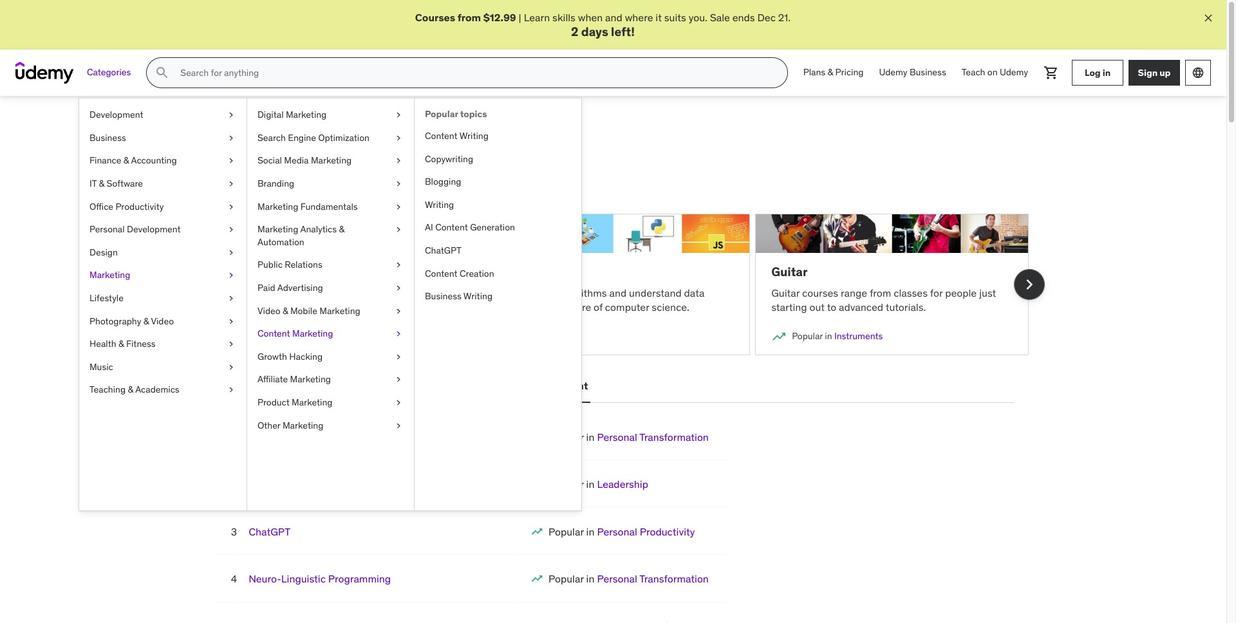 Task type: describe. For each thing, give the bounding box(es) containing it.
plans & pricing
[[804, 67, 864, 78]]

learn something completely new or improve your existing skills
[[197, 164, 487, 177]]

marketing inside marketing fundamentals link
[[258, 201, 298, 212]]

dec
[[758, 11, 776, 24]]

social
[[258, 155, 282, 166]]

in down popular in personal productivity
[[586, 573, 595, 585]]

business for business
[[90, 132, 126, 143]]

copywriting link
[[415, 148, 582, 171]]

content for writing
[[425, 130, 458, 142]]

analytics inside carousel element
[[305, 330, 342, 342]]

automation
[[258, 236, 304, 248]]

& for pricing
[[828, 67, 833, 78]]

marketing inside digital marketing link
[[286, 109, 327, 121]]

core
[[571, 301, 591, 314]]

health & fitness link
[[79, 333, 247, 356]]

personal development for personal development button
[[477, 380, 588, 392]]

business writing
[[425, 291, 493, 302]]

personal transformation link for first cell from the top of the page
[[597, 431, 709, 444]]

advertising
[[277, 282, 323, 294]]

|
[[519, 11, 521, 24]]

0 horizontal spatial skills
[[464, 164, 487, 177]]

categories
[[87, 67, 131, 78]]

content writing link
[[415, 125, 582, 148]]

xsmall image for it & software
[[226, 178, 236, 190]]

analytics inside marketing analytics & automation
[[300, 224, 337, 235]]

content creation link
[[415, 262, 582, 285]]

creation
[[460, 268, 494, 279]]

2 popular in personal transformation from the top
[[549, 573, 709, 585]]

teaching & academics link
[[79, 379, 247, 402]]

xsmall image for affiliate marketing
[[393, 374, 404, 386]]

business for business writing
[[425, 291, 462, 302]]

1 horizontal spatial video
[[258, 305, 280, 317]]

machine learning
[[213, 264, 317, 280]]

teach
[[962, 67, 986, 78]]

plans & pricing link
[[796, 57, 872, 88]]

growth
[[258, 351, 287, 362]]

design link
[[79, 241, 247, 264]]

data.
[[263, 301, 286, 314]]

affiliate marketing link
[[247, 369, 414, 391]]

product marketing link
[[247, 391, 414, 414]]

to inside guitar courses range from classes for people just starting out to advanced tutorials.
[[827, 301, 837, 314]]

content marketing link
[[247, 323, 414, 346]]

& for software
[[99, 178, 104, 189]]

social media marketing link
[[247, 150, 414, 173]]

xsmall image for lifestyle
[[226, 292, 236, 305]]

personal transformation link for fourth cell from the top
[[597, 573, 709, 585]]

xsmall image for marketing analytics & automation
[[393, 224, 404, 236]]

writing for content writing
[[460, 130, 489, 142]]

range
[[841, 286, 867, 299]]

life coach training link
[[249, 431, 336, 444]]

digital marketing link
[[247, 104, 414, 127]]

statistical
[[234, 286, 278, 299]]

marketing inside affiliate marketing link
[[290, 374, 331, 385]]

0 vertical spatial chatgpt link
[[415, 240, 582, 262]]

music
[[90, 361, 113, 373]]

it
[[656, 11, 662, 24]]

marketing inside content marketing link
[[292, 328, 333, 339]]

to right how
[[445, 286, 454, 299]]

Search for anything text field
[[178, 62, 772, 84]]

& for fitness
[[118, 338, 124, 350]]

guitar for guitar
[[772, 264, 808, 280]]

1 vertical spatial topics
[[365, 127, 412, 147]]

next image
[[1019, 274, 1040, 295]]

existing
[[425, 164, 461, 177]]

to up video & mobile marketing link
[[332, 286, 341, 299]]

leadership
[[597, 478, 648, 491]]

personal for 3rd cell from the bottom
[[597, 525, 637, 538]]

xsmall image for teaching & academics
[[226, 384, 236, 397]]

personal for fourth cell from the top
[[597, 573, 637, 585]]

build
[[533, 286, 555, 299]]

product
[[258, 397, 290, 408]]

advanced
[[839, 301, 884, 314]]

personal development for personal development link
[[90, 224, 181, 235]]

up
[[1160, 67, 1171, 78]]

personal development link
[[79, 218, 247, 241]]

teach on udemy
[[962, 67, 1028, 78]]

marketing analytics & automation link
[[247, 218, 414, 254]]

growth hacking link
[[247, 346, 414, 369]]

personal productivity link
[[597, 525, 695, 538]]

transformation for first cell from the top of the page personal transformation link
[[640, 431, 709, 444]]

learn for algorithms
[[493, 286, 519, 299]]

xsmall image for digital marketing
[[393, 109, 404, 122]]

popular in image for popular in personal transformation
[[531, 573, 544, 585]]

completely
[[277, 164, 328, 177]]

search engine optimization
[[258, 132, 370, 143]]

from inside guitar courses range from classes for people just starting out to advanced tutorials.
[[870, 286, 892, 299]]

in left instruments
[[825, 330, 832, 342]]

to inside learn to build algorithms and understand data structures at the core of computer science.
[[521, 286, 530, 299]]

learn inside 'courses from $12.99 | learn skills when and where it suits you. sale ends dec 21. 2 days left!'
[[524, 11, 550, 24]]

public
[[258, 259, 283, 271]]

accounting
[[131, 155, 177, 166]]

linguistic
[[281, 573, 326, 585]]

content right ai
[[435, 222, 468, 233]]

ai content generation
[[425, 222, 515, 233]]

when
[[578, 11, 603, 24]]

marketing inside social media marketing link
[[311, 155, 352, 166]]

finance & accounting
[[90, 155, 177, 166]]

finance & accounting link
[[79, 150, 247, 173]]

learn to build algorithms and understand data structures at the core of computer science.
[[493, 286, 705, 314]]

health
[[90, 338, 116, 350]]

public relations link
[[247, 254, 414, 277]]

out
[[810, 301, 825, 314]]

content for marketing
[[258, 328, 290, 339]]

xsmall image for paid advertising
[[393, 282, 404, 295]]

media
[[284, 155, 309, 166]]

& for video
[[143, 315, 149, 327]]

marketing link
[[79, 264, 247, 287]]

xsmall image for branding
[[393, 178, 404, 190]]

& inside marketing analytics & automation
[[339, 224, 345, 235]]

close image
[[1202, 12, 1215, 24]]

development inside button
[[286, 380, 352, 392]]

video inside 'link'
[[151, 315, 174, 327]]

in left data
[[267, 330, 274, 342]]

starting
[[772, 301, 807, 314]]

1 vertical spatial and
[[263, 127, 292, 147]]

marketing inside marketing analytics & automation
[[258, 224, 298, 235]]

xsmall image for video & mobile marketing
[[393, 305, 404, 318]]

development button
[[284, 371, 354, 402]]

from inside use statistical probability to teach computers how to learn from data.
[[239, 301, 261, 314]]

xsmall image for photography & video
[[226, 315, 236, 328]]

popular in leadership
[[549, 478, 648, 491]]

search engine optimization link
[[247, 127, 414, 150]]

xsmall image for personal development
[[226, 224, 236, 236]]

blogging
[[425, 176, 461, 188]]

writing for business writing
[[464, 291, 493, 302]]

2 cell from the top
[[549, 478, 648, 491]]

courses from $12.99 | learn skills when and where it suits you. sale ends dec 21. 2 days left!
[[415, 11, 791, 40]]

personal development button
[[475, 371, 591, 402]]

on
[[988, 67, 998, 78]]

neuro-
[[249, 573, 281, 585]]

sign up
[[1138, 67, 1171, 78]]

xsmall image for content marketing
[[393, 328, 404, 340]]

marketing inside video & mobile marketing link
[[320, 305, 360, 317]]

content for creation
[[425, 268, 458, 279]]

finance
[[90, 155, 121, 166]]

design for design button
[[367, 380, 402, 392]]

content writing
[[425, 130, 489, 142]]

xsmall image for office productivity
[[226, 201, 236, 213]]

xsmall image for social media marketing
[[393, 155, 404, 167]]

guitar courses range from classes for people just starting out to advanced tutorials.
[[772, 286, 996, 314]]

carousel element
[[197, 198, 1045, 371]]

office productivity link
[[79, 195, 247, 218]]

udemy business
[[879, 67, 946, 78]]

shopping cart with 0 items image
[[1044, 65, 1059, 81]]

just
[[980, 286, 996, 299]]

development inside button
[[522, 380, 588, 392]]

popular in personal productivity
[[549, 525, 695, 538]]

in inside log in "link"
[[1103, 67, 1111, 78]]

something
[[226, 164, 275, 177]]

hacking
[[289, 351, 323, 362]]

development link
[[79, 104, 247, 127]]

coach
[[268, 431, 298, 444]]

1 cell from the top
[[549, 431, 709, 444]]

bestselling button
[[213, 371, 273, 402]]

life coach training
[[249, 431, 336, 444]]

skills inside 'courses from $12.99 | learn skills when and where it suits you. sale ends dec 21. 2 days left!'
[[553, 11, 576, 24]]

0 horizontal spatial chatgpt link
[[249, 525, 291, 538]]



Task type: vqa. For each thing, say whether or not it's contained in the screenshot.
Ai Content Generation
yes



Task type: locate. For each thing, give the bounding box(es) containing it.
courses
[[415, 11, 455, 24]]

algorithms
[[493, 264, 557, 280]]

topics inside content marketing element
[[460, 108, 487, 120]]

udemy business link
[[872, 57, 954, 88]]

video down "lifestyle" link
[[151, 315, 174, 327]]

popular in image for popular in data & analytics
[[213, 329, 229, 345]]

public relations
[[258, 259, 322, 271]]

business up finance
[[90, 132, 126, 143]]

0 horizontal spatial learn
[[197, 164, 224, 177]]

writing link
[[415, 194, 582, 217]]

1 horizontal spatial productivity
[[640, 525, 695, 538]]

guitar inside guitar courses range from classes for people just starting out to advanced tutorials.
[[772, 286, 800, 299]]

2 vertical spatial and
[[610, 286, 627, 299]]

xsmall image for other marketing
[[393, 420, 404, 432]]

from up the advanced
[[870, 286, 892, 299]]

topics up content writing
[[460, 108, 487, 120]]

leadership link
[[597, 478, 648, 491]]

xsmall image for marketing
[[226, 269, 236, 282]]

personal transformation link down personal productivity link
[[597, 573, 709, 585]]

0 vertical spatial personal development
[[90, 224, 181, 235]]

content inside "link"
[[425, 268, 458, 279]]

1 vertical spatial personal transformation link
[[597, 573, 709, 585]]

design button
[[365, 371, 404, 402]]

1 guitar from the top
[[772, 264, 808, 280]]

courses
[[802, 286, 839, 299]]

1 vertical spatial analytics
[[305, 330, 342, 342]]

guitar for guitar courses range from classes for people just starting out to advanced tutorials.
[[772, 286, 800, 299]]

0 horizontal spatial productivity
[[116, 201, 164, 212]]

personal
[[90, 224, 125, 235], [477, 380, 520, 392], [597, 431, 637, 444], [597, 525, 637, 538], [597, 573, 637, 585]]

chatgpt link right 3
[[249, 525, 291, 538]]

ai
[[425, 222, 433, 233]]

xsmall image inside office productivity link
[[226, 201, 236, 213]]

xsmall image inside "lifestyle" link
[[226, 292, 236, 305]]

marketing fundamentals link
[[247, 195, 414, 218]]

xsmall image for growth hacking
[[393, 351, 404, 363]]

chatgpt down ai
[[425, 245, 462, 256]]

and up computer
[[610, 286, 627, 299]]

1 horizontal spatial from
[[458, 11, 481, 24]]

2 vertical spatial writing
[[464, 291, 493, 302]]

0 vertical spatial personal transformation link
[[597, 431, 709, 444]]

to right out
[[827, 301, 837, 314]]

popular inside content marketing element
[[425, 108, 458, 120]]

design for design link
[[90, 246, 118, 258]]

content up copywriting
[[425, 130, 458, 142]]

data
[[684, 286, 705, 299]]

it & software
[[90, 178, 143, 189]]

1 horizontal spatial chatgpt link
[[415, 240, 582, 262]]

writing
[[460, 130, 489, 142], [425, 199, 454, 210], [464, 291, 493, 302]]

and inside learn to build algorithms and understand data structures at the core of computer science.
[[610, 286, 627, 299]]

in up popular in leadership
[[586, 431, 595, 444]]

& right teaching
[[128, 384, 133, 396]]

& right finance
[[124, 155, 129, 166]]

xsmall image inside digital marketing link
[[393, 109, 404, 122]]

1 horizontal spatial chatgpt
[[425, 245, 462, 256]]

& right health
[[118, 338, 124, 350]]

xsmall image for development
[[226, 109, 236, 122]]

business down content creation
[[425, 291, 462, 302]]

&
[[828, 67, 833, 78], [124, 155, 129, 166], [99, 178, 104, 189], [339, 224, 345, 235], [283, 305, 288, 317], [143, 315, 149, 327], [298, 330, 303, 342], [118, 338, 124, 350], [128, 384, 133, 396]]

instruments link
[[835, 330, 883, 342]]

marketing fundamentals
[[258, 201, 358, 212]]

popular in instruments
[[792, 330, 883, 342]]

& up 'fitness'
[[143, 315, 149, 327]]

xsmall image inside business link
[[226, 132, 236, 144]]

xsmall image inside development link
[[226, 109, 236, 122]]

0 horizontal spatial design
[[90, 246, 118, 258]]

popular and trending topics
[[197, 127, 412, 147]]

learn inside learn to build algorithms and understand data structures at the core of computer science.
[[493, 286, 519, 299]]

branding
[[258, 178, 294, 189]]

0 vertical spatial guitar
[[772, 264, 808, 280]]

0 horizontal spatial personal development
[[90, 224, 181, 235]]

2 transformation from the top
[[640, 573, 709, 585]]

xsmall image for health & fitness
[[226, 338, 236, 351]]

xsmall image inside the growth hacking link
[[393, 351, 404, 363]]

2 udemy from the left
[[1000, 67, 1028, 78]]

& inside 'link'
[[128, 384, 133, 396]]

personal inside button
[[477, 380, 520, 392]]

teach
[[344, 286, 369, 299]]

neuro-linguistic programming link
[[249, 573, 391, 585]]

software
[[107, 178, 143, 189]]

popular in image
[[213, 329, 229, 345], [531, 573, 544, 585]]

from down statistical
[[239, 301, 261, 314]]

1 horizontal spatial personal development
[[477, 380, 588, 392]]

xsmall image inside it & software link
[[226, 178, 236, 190]]

xsmall image for search engine optimization
[[393, 132, 404, 144]]

marketing inside the product marketing link
[[292, 397, 333, 408]]

learn right | at the top left
[[524, 11, 550, 24]]

4 cell from the top
[[549, 573, 709, 585]]

& inside 'link'
[[143, 315, 149, 327]]

categories button
[[79, 57, 139, 88]]

2 horizontal spatial from
[[870, 286, 892, 299]]

algorithms
[[558, 286, 607, 299]]

1 vertical spatial productivity
[[640, 525, 695, 538]]

1 vertical spatial popular in image
[[531, 573, 544, 585]]

0 vertical spatial business
[[910, 67, 946, 78]]

0 vertical spatial popular in image
[[772, 329, 787, 345]]

5 cell from the top
[[549, 620, 709, 623]]

log
[[1085, 67, 1101, 78]]

popular in personal transformation up leadership link
[[549, 431, 709, 444]]

0 vertical spatial popular in image
[[213, 329, 229, 345]]

neuro-linguistic programming
[[249, 573, 391, 585]]

udemy right the on
[[1000, 67, 1028, 78]]

learn up structures
[[493, 286, 519, 299]]

content up how
[[425, 268, 458, 279]]

video down statistical
[[258, 305, 280, 317]]

chatgpt inside chatgpt "link"
[[425, 245, 462, 256]]

xsmall image inside finance & accounting link
[[226, 155, 236, 167]]

xsmall image for business
[[226, 132, 236, 144]]

& for academics
[[128, 384, 133, 396]]

1 horizontal spatial skills
[[553, 11, 576, 24]]

in down popular in leadership
[[586, 525, 595, 538]]

transformation for fourth cell from the top's personal transformation link
[[640, 573, 709, 585]]

& for accounting
[[124, 155, 129, 166]]

digital
[[258, 109, 284, 121]]

1 personal transformation link from the top
[[597, 431, 709, 444]]

1 vertical spatial popular in personal transformation
[[549, 573, 709, 585]]

xsmall image
[[226, 109, 236, 122], [393, 109, 404, 122], [226, 132, 236, 144], [393, 132, 404, 144], [226, 155, 236, 167], [393, 201, 404, 213], [393, 224, 404, 236], [393, 282, 404, 295], [226, 292, 236, 305], [393, 305, 404, 318], [226, 338, 236, 351], [393, 351, 404, 363], [393, 374, 404, 386]]

design down the growth hacking link
[[367, 380, 402, 392]]

2 horizontal spatial learn
[[524, 11, 550, 24]]

xsmall image for music
[[226, 361, 236, 374]]

content up growth
[[258, 328, 290, 339]]

design inside button
[[367, 380, 402, 392]]

& left mobile in the left of the page
[[283, 305, 288, 317]]

popular in image for popular in personal productivity
[[531, 525, 544, 538]]

popular in image inside carousel element
[[772, 329, 787, 345]]

1 horizontal spatial popular in image
[[531, 573, 544, 585]]

0 vertical spatial design
[[90, 246, 118, 258]]

& inside carousel element
[[298, 330, 303, 342]]

1 popular in personal transformation from the top
[[549, 431, 709, 444]]

your
[[403, 164, 423, 177]]

0 vertical spatial popular in personal transformation
[[549, 431, 709, 444]]

0 horizontal spatial from
[[239, 301, 261, 314]]

1 horizontal spatial learn
[[493, 286, 519, 299]]

science.
[[652, 301, 690, 314]]

writing down creation
[[464, 291, 493, 302]]

business left teach
[[910, 67, 946, 78]]

1 transformation from the top
[[640, 431, 709, 444]]

new
[[330, 164, 349, 177]]

xsmall image for finance & accounting
[[226, 155, 236, 167]]

0 horizontal spatial popular in image
[[531, 525, 544, 538]]

learn
[[524, 11, 550, 24], [197, 164, 224, 177], [493, 286, 519, 299]]

0 horizontal spatial chatgpt
[[249, 525, 291, 538]]

4
[[231, 573, 237, 585]]

1 vertical spatial transformation
[[640, 573, 709, 585]]

3 cell from the top
[[549, 525, 695, 538]]

2
[[571, 24, 579, 40]]

0 vertical spatial topics
[[460, 108, 487, 120]]

xsmall image inside social media marketing link
[[393, 155, 404, 167]]

2 horizontal spatial business
[[910, 67, 946, 78]]

udemy right pricing on the top right of page
[[879, 67, 908, 78]]

sign up link
[[1129, 60, 1180, 86]]

classes
[[894, 286, 928, 299]]

analytics up the growth hacking link
[[305, 330, 342, 342]]

blogging link
[[415, 171, 582, 194]]

writing down blogging
[[425, 199, 454, 210]]

learn left "something"
[[197, 164, 224, 177]]

xsmall image inside health & fitness link
[[226, 338, 236, 351]]

1 vertical spatial business
[[90, 132, 126, 143]]

optimization
[[318, 132, 370, 143]]

development
[[90, 109, 143, 121], [127, 224, 181, 235], [286, 380, 352, 392], [522, 380, 588, 392]]

xsmall image inside music link
[[226, 361, 236, 374]]

writing down popular topics
[[460, 130, 489, 142]]

popular in image inside carousel element
[[213, 329, 229, 345]]

topics
[[460, 108, 487, 120], [365, 127, 412, 147]]

0 vertical spatial productivity
[[116, 201, 164, 212]]

learning
[[266, 264, 317, 280]]

fundamentals
[[301, 201, 358, 212]]

xsmall image inside branding link
[[393, 178, 404, 190]]

copywriting
[[425, 153, 473, 165]]

xsmall image inside teaching & academics 'link'
[[226, 384, 236, 397]]

sale
[[710, 11, 730, 24]]

1 vertical spatial design
[[367, 380, 402, 392]]

0 horizontal spatial popular in image
[[213, 329, 229, 345]]

data & analytics link
[[276, 330, 342, 342]]

topics up improve in the left top of the page
[[365, 127, 412, 147]]

trending
[[295, 127, 362, 147]]

in left leadership link
[[586, 478, 595, 491]]

0 horizontal spatial business
[[90, 132, 126, 143]]

learn
[[213, 301, 237, 314]]

popular in image for popular in instruments
[[772, 329, 787, 345]]

life
[[249, 431, 266, 444]]

1 horizontal spatial udemy
[[1000, 67, 1028, 78]]

xsmall image for marketing fundamentals
[[393, 201, 404, 213]]

marketing inside other marketing link
[[283, 420, 323, 431]]

chatgpt
[[425, 245, 462, 256], [249, 525, 291, 538]]

1 vertical spatial chatgpt link
[[249, 525, 291, 538]]

content
[[425, 130, 458, 142], [435, 222, 468, 233], [425, 268, 458, 279], [258, 328, 290, 339]]

from inside 'courses from $12.99 | learn skills when and where it suits you. sale ends dec 21. 2 days left!'
[[458, 11, 481, 24]]

xsmall image inside the product marketing link
[[393, 397, 404, 409]]

xsmall image inside affiliate marketing link
[[393, 374, 404, 386]]

other marketing link
[[247, 414, 414, 437]]

1 horizontal spatial business
[[425, 291, 462, 302]]

skills up 2
[[553, 11, 576, 24]]

personal development
[[90, 224, 181, 235], [477, 380, 588, 392]]

log in
[[1085, 67, 1111, 78]]

& right "it"
[[99, 178, 104, 189]]

transformation
[[640, 431, 709, 444], [640, 573, 709, 585]]

analytics down fundamentals
[[300, 224, 337, 235]]

2 guitar from the top
[[772, 286, 800, 299]]

generation
[[470, 222, 515, 233]]

chatgpt right 3
[[249, 525, 291, 538]]

1 horizontal spatial topics
[[460, 108, 487, 120]]

3
[[231, 525, 237, 538]]

understand
[[629, 286, 682, 299]]

lifestyle link
[[79, 287, 247, 310]]

to up structures
[[521, 286, 530, 299]]

1 vertical spatial guitar
[[772, 286, 800, 299]]

1 vertical spatial from
[[870, 286, 892, 299]]

xsmall image inside video & mobile marketing link
[[393, 305, 404, 318]]

choose a language image
[[1192, 66, 1205, 79]]

chatgpt link down generation
[[415, 240, 582, 262]]

xsmall image inside content marketing link
[[393, 328, 404, 340]]

0 horizontal spatial video
[[151, 315, 174, 327]]

0 vertical spatial from
[[458, 11, 481, 24]]

& right data
[[298, 330, 303, 342]]

content marketing element
[[414, 99, 582, 511]]

0 vertical spatial skills
[[553, 11, 576, 24]]

teaching
[[90, 384, 126, 396]]

xsmall image inside paid advertising link
[[393, 282, 404, 295]]

from
[[458, 11, 481, 24], [870, 286, 892, 299], [239, 301, 261, 314]]

cell
[[549, 431, 709, 444], [549, 478, 648, 491], [549, 525, 695, 538], [549, 573, 709, 585], [549, 620, 709, 623]]

in right log
[[1103, 67, 1111, 78]]

& for mobile
[[283, 305, 288, 317]]

udemy image
[[15, 62, 74, 84]]

1 udemy from the left
[[879, 67, 908, 78]]

training
[[300, 431, 336, 444]]

learn for popular and trending topics
[[197, 164, 224, 177]]

1 vertical spatial writing
[[425, 199, 454, 210]]

xsmall image for product marketing
[[393, 397, 404, 409]]

personal transformation link up leadership
[[597, 431, 709, 444]]

chatgpt link
[[415, 240, 582, 262], [249, 525, 291, 538]]

where
[[625, 11, 653, 24]]

content marketing
[[258, 328, 333, 339]]

xsmall image inside marketing analytics & automation link
[[393, 224, 404, 236]]

and down digital
[[263, 127, 292, 147]]

& right plans
[[828, 67, 833, 78]]

xsmall image inside personal development link
[[226, 224, 236, 236]]

popular in image
[[772, 329, 787, 345], [531, 525, 544, 538]]

and up left!
[[605, 11, 623, 24]]

people
[[946, 286, 977, 299]]

submit search image
[[155, 65, 170, 81]]

1 vertical spatial skills
[[464, 164, 487, 177]]

xsmall image inside the public relations 'link'
[[393, 259, 404, 272]]

ends
[[733, 11, 755, 24]]

2 vertical spatial from
[[239, 301, 261, 314]]

0 vertical spatial transformation
[[640, 431, 709, 444]]

0 vertical spatial analytics
[[300, 224, 337, 235]]

photography & video link
[[79, 310, 247, 333]]

xsmall image inside other marketing link
[[393, 420, 404, 432]]

music link
[[79, 356, 247, 379]]

tutorials.
[[886, 301, 926, 314]]

design down office
[[90, 246, 118, 258]]

xsmall image inside marketing fundamentals link
[[393, 201, 404, 213]]

marketing analytics & automation
[[258, 224, 345, 248]]

1 horizontal spatial design
[[367, 380, 402, 392]]

xsmall image for public relations
[[393, 259, 404, 272]]

2 vertical spatial business
[[425, 291, 462, 302]]

the
[[553, 301, 569, 314]]

business writing link
[[415, 285, 582, 308]]

0 vertical spatial writing
[[460, 130, 489, 142]]

sign
[[1138, 67, 1158, 78]]

1 vertical spatial chatgpt
[[249, 525, 291, 538]]

digital marketing
[[258, 109, 327, 121]]

& down marketing fundamentals link on the left
[[339, 224, 345, 235]]

popular in personal transformation down popular in personal productivity
[[549, 573, 709, 585]]

0 vertical spatial learn
[[524, 11, 550, 24]]

guitar
[[772, 264, 808, 280], [772, 286, 800, 299]]

0 vertical spatial chatgpt
[[425, 245, 462, 256]]

skills right existing
[[464, 164, 487, 177]]

2 vertical spatial learn
[[493, 286, 519, 299]]

xsmall image inside search engine optimization link
[[393, 132, 404, 144]]

0 horizontal spatial udemy
[[879, 67, 908, 78]]

xsmall image
[[393, 155, 404, 167], [226, 178, 236, 190], [393, 178, 404, 190], [226, 201, 236, 213], [226, 224, 236, 236], [226, 246, 236, 259], [393, 259, 404, 272], [226, 269, 236, 282], [226, 315, 236, 328], [393, 328, 404, 340], [226, 361, 236, 374], [226, 384, 236, 397], [393, 397, 404, 409], [393, 420, 404, 432]]

business inside content marketing element
[[425, 291, 462, 302]]

xsmall image inside design link
[[226, 246, 236, 259]]

personal for first cell from the top of the page
[[597, 431, 637, 444]]

xsmall image inside photography & video 'link'
[[226, 315, 236, 328]]

xsmall image inside the marketing link
[[226, 269, 236, 282]]

xsmall image for design
[[226, 246, 236, 259]]

growth hacking
[[258, 351, 323, 362]]

1 vertical spatial learn
[[197, 164, 224, 177]]

from left "$12.99"
[[458, 11, 481, 24]]

personal development inside button
[[477, 380, 588, 392]]

2 personal transformation link from the top
[[597, 573, 709, 585]]

lifestyle
[[90, 292, 124, 304]]

1 vertical spatial personal development
[[477, 380, 588, 392]]

0 vertical spatial and
[[605, 11, 623, 24]]

1 horizontal spatial popular in image
[[772, 329, 787, 345]]

0 horizontal spatial topics
[[365, 127, 412, 147]]

and inside 'courses from $12.99 | learn skills when and where it suits you. sale ends dec 21. 2 days left!'
[[605, 11, 623, 24]]

1 vertical spatial popular in image
[[531, 525, 544, 538]]



